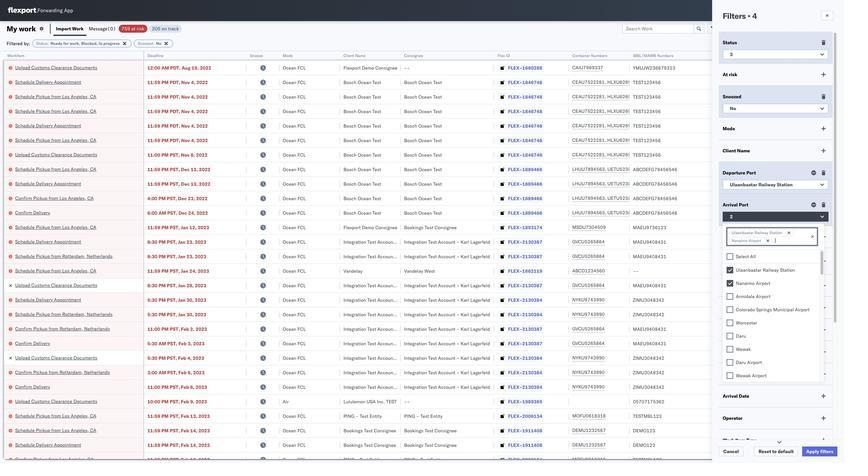 Task type: locate. For each thing, give the bounding box(es) containing it.
0 vertical spatial ulaanbaatar
[[730, 182, 758, 188]]

snoozed down at risk
[[723, 94, 742, 100]]

2 choi from the top
[[771, 268, 781, 274]]

0 vertical spatial 8:30
[[147, 239, 157, 245]]

client
[[344, 53, 354, 58], [723, 148, 737, 154]]

0 horizontal spatial vandelay
[[344, 268, 363, 274]]

daru for daru airport
[[736, 360, 747, 366]]

1 vertical spatial upload customs clearance documents button
[[15, 151, 97, 159]]

2130387
[[523, 239, 543, 245], [523, 254, 543, 259], [523, 283, 543, 289], [523, 326, 543, 332], [523, 341, 543, 347]]

1 confirm pickup from los angeles, ca from the top
[[15, 195, 94, 201]]

flex-1846748 for upload customs clearance documents link related to 11:00
[[508, 152, 543, 158]]

6, for 3:00 am pst, feb 6, 2023
[[188, 370, 192, 376]]

24 ocean fcl from the top
[[283, 413, 306, 419]]

0 vertical spatial upload customs clearance documents button
[[15, 64, 97, 71]]

choi down 2 button
[[771, 239, 781, 245]]

port for arrival port
[[739, 202, 749, 208]]

testmbl123
[[633, 413, 662, 419], [633, 457, 662, 463]]

2022 for the "confirm delivery" link for 6:00
[[197, 210, 208, 216]]

consignee inside button
[[404, 53, 423, 58]]

ulaanbaatar down departure port
[[730, 182, 758, 188]]

1 omkar from the top
[[750, 65, 764, 71]]

4:00 pm pst, dec 23, 2022
[[147, 195, 208, 201]]

1 vertical spatial confirm delivery
[[15, 340, 50, 346]]

21 ocean fcl from the top
[[283, 355, 306, 361]]

flex id
[[498, 53, 510, 58]]

flex-2130387 for schedule delivery appointment
[[508, 239, 543, 245]]

test 20 wi team assignment
[[750, 442, 808, 448]]

2 confirm pickup from los angeles, ca button from the top
[[15, 456, 94, 463]]

file exception button
[[722, 24, 767, 33], [722, 24, 767, 33]]

flex-1889466 for schedule delivery appointment
[[508, 181, 543, 187]]

2023
[[198, 225, 209, 230], [195, 239, 206, 245], [195, 254, 206, 259], [198, 268, 209, 274], [195, 283, 206, 289], [195, 297, 206, 303], [195, 312, 206, 318], [196, 326, 207, 332], [193, 341, 205, 347], [193, 355, 204, 361], [193, 370, 205, 376], [196, 384, 207, 390], [196, 399, 207, 405], [199, 413, 210, 419], [199, 428, 210, 434], [199, 442, 210, 448], [199, 457, 210, 463]]

0 vertical spatial railway
[[759, 182, 776, 188]]

schedule delivery appointment for 5:30 pm pst, jan 30, 2023
[[15, 297, 81, 303]]

savant for schedule pickup from los angeles, ca
[[765, 108, 780, 114]]

1 vertical spatial jaehyung
[[750, 268, 770, 274]]

confirm delivery button for 6:00 am pst, dec 24, 2022
[[15, 209, 50, 217]]

0 vertical spatial 11:59 pm pst, dec 13, 2022
[[147, 166, 211, 172]]

2 uetu5238478 from the top
[[608, 181, 640, 187]]

2 schedule pickup from los angeles, ca link from the top
[[15, 108, 96, 114]]

choi up team
[[771, 428, 781, 434]]

0 vertical spatial flex-1911408
[[508, 428, 543, 434]]

pst, down 11:59 pm pst, feb 13, 2023
[[170, 428, 180, 434]]

24, for 2023
[[190, 268, 197, 274]]

23, for schedule pickup from rotterdam, netherlands
[[187, 254, 194, 259]]

15 ocean fcl from the top
[[283, 268, 306, 274]]

status up 3
[[723, 40, 738, 46]]

5 ceau7522281, hlxu6269489, hlxu8034992 from the top
[[573, 137, 675, 143]]

2023 up the 8:30 pm pst, jan 28, 2023
[[198, 268, 209, 274]]

omkar savant for schedule pickup from los angeles, ca
[[750, 108, 780, 114]]

1 vertical spatial client
[[723, 148, 737, 154]]

los for 11:59 pm pst, feb 16, 2023's confirm pickup from los angeles, ca button
[[60, 456, 67, 462]]

caiu7969337
[[573, 65, 604, 71]]

list box
[[723, 250, 820, 463]]

customs for 12:00 am pdt, aug 19, 2022
[[31, 65, 50, 70]]

station inside list box
[[781, 267, 796, 273]]

0 vertical spatial confirm pickup from rotterdam, netherlands link
[[15, 325, 110, 332]]

23, up 6:00 am pst, dec 24, 2022
[[188, 195, 195, 201]]

ulaanbaatar railway station
[[730, 182, 793, 188], [732, 230, 783, 235], [736, 267, 796, 273]]

jaehyung up all
[[750, 239, 770, 245]]

0 vertical spatial confirm delivery
[[15, 210, 50, 216]]

destination
[[796, 268, 820, 274], [796, 428, 820, 434]]

2130387 for schedule delivery appointment
[[523, 239, 543, 245]]

2 vertical spatial ulaanbaatar
[[736, 267, 762, 273]]

numbers up caiu7969337
[[591, 53, 608, 58]]

1 vertical spatial flex-2006134
[[508, 457, 543, 463]]

5 flex-2130384 from the top
[[508, 384, 543, 390]]

name
[[355, 53, 366, 58], [738, 148, 751, 154], [740, 283, 753, 289], [748, 305, 760, 311], [739, 327, 751, 333]]

schedule for first schedule pickup from los angeles, ca link from the top of the page
[[15, 94, 35, 99]]

2 test123456 from the top
[[633, 94, 661, 100]]

14, up 16, in the bottom left of the page
[[190, 442, 197, 448]]

1 vertical spatial confirm pickup from rotterdam, netherlands link
[[15, 369, 110, 376]]

19 fcl from the top
[[298, 326, 306, 332]]

file exception
[[732, 26, 763, 32]]

1989365
[[523, 399, 543, 405]]

2023 up 10:00 pm pst, feb 9, 2023
[[196, 384, 207, 390]]

pst, up 11:00 pm pst, feb 2, 2023
[[167, 312, 177, 318]]

4 2130387 from the top
[[523, 326, 543, 332]]

0 vertical spatial flexport
[[344, 65, 361, 71]]

flex-1846748
[[508, 79, 543, 85], [508, 94, 543, 100], [508, 108, 543, 114], [508, 123, 543, 129], [508, 137, 543, 143], [508, 152, 543, 158]]

ulaanbaatar
[[730, 182, 758, 188], [732, 230, 754, 235], [736, 267, 762, 273]]

None text field
[[775, 238, 782, 243]]

work,
[[70, 41, 80, 46]]

0 vertical spatial 6,
[[188, 370, 192, 376]]

ulaanbaatar inside list box
[[736, 267, 762, 273]]

2023 right 28, in the bottom left of the page
[[195, 283, 206, 289]]

0 vertical spatial arrival
[[723, 202, 738, 208]]

ulaanbaatar inside ulaanbaatar railway station button
[[730, 182, 758, 188]]

12 schedule from the top
[[15, 297, 35, 303]]

0 vertical spatial 14,
[[190, 428, 197, 434]]

0 horizontal spatial :
[[48, 41, 49, 46]]

1 horizontal spatial client name
[[723, 148, 751, 154]]

pdt,
[[170, 65, 181, 71], [170, 79, 180, 85], [170, 94, 180, 100], [170, 108, 180, 114], [170, 123, 180, 129], [170, 137, 180, 143]]

2 1846748 from the top
[[523, 94, 543, 100]]

date down "wewak airport"
[[739, 393, 750, 399]]

schedule pickup from los angeles, ca for seventh schedule pickup from los angeles, ca link from the top
[[15, 413, 96, 419]]

deadline down daru airport
[[723, 371, 743, 377]]

3 8:30 from the top
[[147, 283, 157, 289]]

rotterdam,
[[62, 253, 86, 259], [62, 311, 86, 317], [60, 326, 83, 332], [60, 369, 83, 375]]

8:30 pm pst, jan 23, 2023 up 11:59 pm pst, jan 24, 2023
[[147, 254, 206, 259]]

daru
[[736, 333, 747, 339], [736, 360, 747, 366]]

0 vertical spatial client
[[344, 53, 354, 58]]

3 schedule delivery appointment from the top
[[15, 181, 81, 187]]

0 vertical spatial wewak
[[736, 346, 751, 352]]

1889466 for confirm delivery
[[523, 210, 543, 216]]

0 vertical spatial 30,
[[187, 297, 194, 303]]

lhuu7894563, uetu5238478 for schedule delivery appointment
[[573, 181, 640, 187]]

maeu9736123
[[633, 225, 667, 230]]

18 fcl from the top
[[298, 312, 306, 318]]

resize handle column header
[[136, 51, 143, 463], [239, 51, 247, 463], [272, 51, 280, 463], [332, 51, 340, 463], [393, 51, 401, 463], [487, 51, 495, 463], [561, 51, 569, 463], [622, 51, 630, 463], [739, 51, 747, 463], [800, 51, 808, 463], [828, 51, 836, 463]]

1 horizontal spatial snoozed
[[723, 94, 742, 100]]

1 vertical spatial schedule pickup from rotterdam, netherlands button
[[15, 311, 113, 318]]

1893174
[[523, 225, 543, 230]]

test123456 for first schedule pickup from los angeles, ca link from the top of the page
[[633, 94, 661, 100]]

agent for --
[[821, 268, 834, 274]]

inc.
[[377, 399, 385, 405]]

omkar for upload customs clearance documents
[[750, 65, 764, 71]]

1 schedule delivery appointment link from the top
[[15, 79, 81, 85]]

ulaanbaatar railway station button
[[723, 180, 829, 190]]

abcdefg78456546
[[633, 166, 678, 172], [633, 181, 678, 187], [633, 195, 678, 201], [633, 210, 678, 216]]

5:30 pm pst, jan 30, 2023 down the 8:30 pm pst, jan 28, 2023
[[147, 297, 206, 303]]

schedule pickup from rotterdam, netherlands link
[[15, 253, 113, 259], [15, 311, 113, 318]]

1 11:59 pm pdt, nov 4, 2022 from the top
[[147, 79, 208, 85]]

pickup for 8:30's schedule pickup from rotterdam, netherlands link
[[36, 253, 50, 259]]

1 vertical spatial confirm pickup from los angeles, ca button
[[15, 456, 94, 463]]

6 schedule pickup from los angeles, ca button from the top
[[15, 267, 96, 275]]

0 vertical spatial confirm delivery button
[[15, 209, 50, 217]]

flex-1846748 for first schedule pickup from los angeles, ca link from the top of the page
[[508, 94, 543, 100]]

schedule for 2nd schedule pickup from los angeles, ca link from the top of the page
[[15, 108, 35, 114]]

2 : from the left
[[153, 41, 155, 46]]

4 11:59 pm pdt, nov 4, 2022 from the top
[[147, 123, 208, 129]]

1 vertical spatial demo123
[[633, 442, 656, 448]]

: for status
[[48, 41, 49, 46]]

am right 6:00
[[159, 210, 166, 216]]

6, up 9,
[[190, 384, 195, 390]]

15 schedule from the top
[[15, 427, 35, 433]]

upload
[[15, 65, 30, 70], [15, 152, 30, 158], [15, 282, 30, 288], [15, 355, 30, 361], [15, 398, 30, 404]]

19,
[[192, 65, 199, 71]]

mode inside mode button
[[283, 53, 293, 58]]

confirm delivery
[[15, 210, 50, 216], [15, 340, 50, 346], [15, 384, 50, 390]]

confirm delivery for 11:00 pm pst, feb 6, 2023
[[15, 384, 50, 390]]

0 vertical spatial schedule pickup from rotterdam, netherlands
[[15, 253, 113, 259]]

message (0)
[[89, 26, 116, 32]]

1 vertical spatial flexport demo consignee
[[344, 225, 398, 230]]

flex-2006134 for 11:59 pm pst, feb 16, 2023
[[508, 457, 543, 463]]

confirm pickup from los angeles, ca button
[[15, 195, 94, 202], [15, 456, 94, 463]]

0 vertical spatial jaehyung choi - test destination agent
[[750, 268, 834, 274]]

0 vertical spatial mofu0618318
[[573, 413, 606, 419]]

1 horizontal spatial work
[[723, 437, 735, 443]]

2 vertical spatial choi
[[771, 428, 781, 434]]

numbers for mbl/mawb numbers
[[657, 53, 674, 58]]

10 11:59 from the top
[[147, 413, 160, 419]]

2130387 for confirm delivery
[[523, 341, 543, 347]]

5 upload from the top
[[15, 398, 30, 404]]

4 nyku9743990 from the top
[[573, 370, 605, 375]]

0 horizontal spatial snoozed
[[138, 41, 153, 46]]

uetu5238478 for confirm delivery
[[608, 210, 640, 216]]

1 abcdefg78456546 from the top
[[633, 166, 678, 172]]

1 vertical spatial jaehyung choi - test destination agent
[[750, 428, 834, 434]]

1 vertical spatial 8:30
[[147, 254, 157, 259]]

1 vertical spatial ulaanbaatar railway station
[[732, 230, 783, 235]]

ulaanbaatar railway station up all
[[732, 230, 783, 235]]

1 gvcu5265864 from the top
[[573, 239, 605, 245]]

zimu3048342
[[633, 297, 665, 303], [633, 312, 665, 318], [633, 355, 665, 361], [633, 370, 665, 376], [633, 384, 665, 390]]

ca for eighth the schedule pickup from los angeles, ca button from the top
[[90, 427, 96, 433]]

0 vertical spatial 24,
[[188, 210, 195, 216]]

netherlands for 8:30
[[87, 253, 113, 259]]

0 vertical spatial demo
[[362, 65, 374, 71]]

omkar savant
[[750, 65, 780, 71], [750, 79, 780, 85], [750, 108, 780, 114]]

ulaanbaatar railway station down (firms
[[736, 267, 796, 273]]

2 11:59 pm pdt, nov 4, 2022 from the top
[[147, 94, 208, 100]]

airport down daru airport
[[753, 373, 767, 379]]

schedule pickup from los angeles, ca for third schedule pickup from los angeles, ca link from the bottom of the page
[[15, 268, 96, 274]]

upload for 11:00 pm pst, nov 8, 2022
[[15, 152, 30, 158]]

flexport. image
[[8, 7, 38, 14]]

2023 right 16, in the bottom left of the page
[[199, 457, 210, 463]]

resize handle column header for deadline
[[239, 51, 247, 463]]

destination up assignment
[[796, 428, 820, 434]]

3 clearance from the top
[[51, 282, 72, 288]]

final
[[723, 234, 734, 240]]

flex-2006134 button
[[498, 412, 544, 421], [498, 412, 544, 421], [498, 455, 544, 463], [498, 455, 544, 463]]

delivery for 11:59 pm pdt, nov 4, 2022
[[36, 123, 53, 129]]

appointment for 11:59 pm pst, dec 13, 2022
[[54, 181, 81, 187]]

2 hlxu6269489, from the top
[[608, 94, 641, 100]]

jan down 11:59 pm pst, jan 12, 2023
[[178, 239, 186, 245]]

26 flex- from the top
[[508, 428, 523, 434]]

1 vertical spatial port
[[739, 202, 749, 208]]

8,
[[191, 152, 195, 158]]

customs
[[31, 65, 50, 70], [31, 152, 50, 158], [31, 282, 50, 288], [31, 355, 50, 361], [31, 398, 50, 404]]

snoozed for snoozed
[[723, 94, 742, 100]]

1 vertical spatial confirm pickup from los angeles, ca link
[[15, 456, 94, 463]]

6 appointment from the top
[[54, 442, 81, 448]]

nanaimo up "armidale"
[[736, 280, 755, 286]]

8:30 up 11:59 pm pst, jan 24, 2023
[[147, 254, 157, 259]]

track
[[168, 26, 179, 32]]

26 ocean fcl from the top
[[283, 442, 306, 448]]

6:00 am pst, dec 24, 2022
[[147, 210, 208, 216]]

flex-1660288
[[508, 65, 543, 71]]

schedule pickup from los angeles, ca link
[[15, 93, 96, 100], [15, 108, 96, 114], [15, 137, 96, 143], [15, 166, 96, 172], [15, 224, 96, 230], [15, 267, 96, 274], [15, 413, 96, 419], [15, 427, 96, 434]]

pst, up 11:59 pm pst, feb 16, 2023
[[170, 442, 180, 448]]

uetu5238478 for schedule delivery appointment
[[608, 181, 640, 187]]

2 schedule pickup from rotterdam, netherlands from the top
[[15, 311, 113, 317]]

select all
[[736, 254, 756, 260]]

pst, left 8,
[[170, 152, 180, 158]]

13 ocean fcl from the top
[[283, 239, 306, 245]]

schedule delivery appointment for 11:59 pm pst, feb 14, 2023
[[15, 442, 81, 448]]

2 vertical spatial confirm delivery link
[[15, 384, 50, 390]]

0 vertical spatial 1911408
[[523, 428, 543, 434]]

None checkbox
[[727, 267, 734, 274], [727, 320, 734, 326], [727, 333, 734, 340], [727, 346, 734, 353], [727, 359, 734, 366], [727, 267, 734, 274], [727, 320, 734, 326], [727, 333, 734, 340], [727, 346, 734, 353], [727, 359, 734, 366]]

0 vertical spatial operator
[[750, 53, 766, 58]]

0 horizontal spatial no
[[156, 41, 161, 46]]

26 fcl from the top
[[298, 442, 306, 448]]

schedule for 6th 'schedule delivery appointment' link from the bottom
[[15, 79, 35, 85]]

pst, up 11:59 pm pst, jan 24, 2023
[[167, 254, 177, 259]]

feb up 11:59 pm pst, feb 16, 2023
[[181, 442, 189, 448]]

upload customs clearance documents link for 10:00
[[15, 398, 97, 405]]

pickup for 1st schedule pickup from los angeles, ca link from the bottom
[[36, 427, 50, 433]]

3 abcdefg78456546 from the top
[[633, 195, 678, 201]]

1 1911408 from the top
[[523, 428, 543, 434]]

daru down quoted delivery date
[[736, 360, 747, 366]]

3 1889466 from the top
[[523, 195, 543, 201]]

ulaanbaatar railway station inside button
[[730, 182, 793, 188]]

0 vertical spatial daru
[[736, 333, 747, 339]]

1 horizontal spatial numbers
[[657, 53, 674, 58]]

11:59 for schedule delivery appointment button associated with 11:59 pm pdt, nov 4, 2022
[[147, 123, 160, 129]]

0 horizontal spatial status
[[36, 41, 48, 46]]

2023 down the 12,
[[195, 239, 206, 245]]

0 vertical spatial mode
[[283, 53, 293, 58]]

schedule pickup from rotterdam, netherlands link for 8:30
[[15, 253, 113, 259]]

dec down '11:00 pm pst, nov 8, 2022' on the left top
[[181, 166, 190, 172]]

port for departure port
[[747, 170, 756, 176]]

4 ceau7522281, from the top
[[573, 123, 607, 129]]

risk
[[137, 26, 144, 32], [729, 72, 738, 78]]

actions
[[812, 53, 825, 58]]

work right the import
[[72, 26, 84, 32]]

arrival up 2
[[723, 202, 738, 208]]

0 vertical spatial testmbl123
[[633, 413, 662, 419]]

1 vertical spatial snoozed
[[723, 94, 742, 100]]

flex-1911408 for test 20 wi team assignment
[[508, 442, 543, 448]]

consignee
[[404, 53, 423, 58], [376, 65, 398, 71], [376, 225, 398, 230], [435, 225, 457, 230], [723, 305, 746, 311], [374, 428, 396, 434], [435, 428, 457, 434], [374, 442, 396, 448], [435, 442, 457, 448]]

flex id button
[[495, 52, 563, 58]]

1 fcl from the top
[[298, 65, 306, 71]]

feb left 3, on the bottom left
[[179, 341, 187, 347]]

0 vertical spatial snoozed
[[138, 41, 153, 46]]

3 ceau7522281, from the top
[[573, 108, 607, 114]]

2006134 for 11:59 pm pst, feb 16, 2023
[[523, 457, 543, 463]]

2 vertical spatial agent
[[821, 428, 834, 434]]

confirm pickup from rotterdam, netherlands link for 2nd confirm pickup from rotterdam, netherlands button from the bottom
[[15, 325, 110, 332]]

abcdefg78456546 for schedule pickup from los angeles, ca
[[633, 166, 678, 172]]

ceau7522281, for upload customs clearance documents link related to 11:00
[[573, 152, 607, 158]]

1 confirm pickup from los angeles, ca link from the top
[[15, 195, 94, 201]]

2 confirm pickup from rotterdam, netherlands link from the top
[[15, 369, 110, 376]]

0 vertical spatial omkar savant
[[750, 65, 780, 71]]

3 11:00 from the top
[[147, 384, 160, 390]]

ulaanbaatar down terminal (firms code)
[[736, 267, 762, 273]]

13,
[[191, 166, 198, 172], [191, 181, 198, 187], [190, 413, 197, 419]]

3 fcl from the top
[[298, 94, 306, 100]]

0 vertical spatial confirm delivery link
[[15, 209, 50, 216]]

3 flex-1846748 from the top
[[508, 108, 543, 114]]

angeles, for third schedule pickup from los angeles, ca link
[[71, 137, 89, 143]]

1 vertical spatial destination
[[796, 428, 820, 434]]

confirm delivery for 5:30 am pst, feb 3, 2023
[[15, 340, 50, 346]]

uetu5238478 for schedule pickup from los angeles, ca
[[608, 166, 640, 172]]

vessel
[[723, 327, 737, 333]]

1 horizontal spatial operator
[[750, 53, 766, 58]]

flex-2130384
[[508, 297, 543, 303], [508, 312, 543, 318], [508, 355, 543, 361], [508, 370, 543, 376], [508, 384, 543, 390]]

work inside "button"
[[72, 26, 84, 32]]

schedule
[[15, 79, 35, 85], [15, 94, 35, 99], [15, 108, 35, 114], [15, 123, 35, 129], [15, 137, 35, 143], [15, 166, 35, 172], [15, 181, 35, 187], [15, 224, 35, 230], [15, 239, 35, 245], [15, 253, 35, 259], [15, 268, 35, 274], [15, 297, 35, 303], [15, 311, 35, 317], [15, 413, 35, 419], [15, 427, 35, 433], [15, 442, 35, 448]]

schedule for 'schedule delivery appointment' link for 11:59 pm pst, dec 13, 2022
[[15, 181, 35, 187]]

14, down 11:59 pm pst, feb 13, 2023
[[190, 428, 197, 434]]

1 vertical spatial omkar
[[750, 79, 764, 85]]

2130387 for confirm pickup from rotterdam, netherlands
[[523, 326, 543, 332]]

gvcu5265864 for confirm pickup from rotterdam, netherlands
[[573, 326, 605, 332]]

nanaimo airport up armidale airport
[[736, 280, 771, 286]]

-- for flex-1660288
[[404, 65, 410, 71]]

2022 for 'schedule delivery appointment' link for 11:59 pm pdt, nov 4, 2022
[[197, 123, 208, 129]]

resize handle column header for workitem
[[136, 51, 143, 463]]

choi for demo123
[[771, 428, 781, 434]]

7 ocean fcl from the top
[[283, 152, 306, 158]]

ceau7522281, hlxu6269489, hlxu8034992
[[573, 79, 675, 85], [573, 94, 675, 100], [573, 108, 675, 114], [573, 123, 675, 129], [573, 137, 675, 143], [573, 152, 675, 158]]

5:30 pm pst, feb 4, 2023
[[147, 355, 204, 361]]

2022 for upload customs clearance documents link associated with 12:00
[[200, 65, 211, 71]]

: left the ready
[[48, 41, 49, 46]]

8 11:59 from the top
[[147, 225, 160, 230]]

pst, down "11:00 pm pst, feb 6, 2023" on the left of page
[[170, 399, 180, 405]]

0 horizontal spatial risk
[[137, 26, 144, 32]]

station inside button
[[777, 182, 793, 188]]

2 vertical spatial omkar savant
[[750, 108, 780, 114]]

ulaanbaatar railway station down departure port
[[730, 182, 793, 188]]

3 schedule delivery appointment link from the top
[[15, 180, 81, 187]]

1 horizontal spatial date
[[760, 349, 770, 355]]

railway inside button
[[759, 182, 776, 188]]

1 vertical spatial railway
[[755, 230, 769, 235]]

destination for --
[[796, 268, 820, 274]]

no
[[156, 41, 161, 46], [730, 106, 737, 112]]

2023 up 3:00 am pst, feb 6, 2023
[[193, 355, 204, 361]]

11:59 pm pst, dec 13, 2022 down '11:00 pm pst, nov 8, 2022' on the left top
[[147, 166, 211, 172]]

west
[[425, 268, 435, 274]]

wewak down daru airport
[[736, 373, 751, 379]]

choi for --
[[771, 268, 781, 274]]

0 vertical spatial schedule pickup from rotterdam, netherlands link
[[15, 253, 113, 259]]

0 horizontal spatial client name
[[344, 53, 366, 58]]

13, down 9,
[[190, 413, 197, 419]]

0 vertical spatial --
[[404, 65, 410, 71]]

hlxu6269489,
[[608, 79, 641, 85], [608, 94, 641, 100], [608, 108, 641, 114], [608, 123, 641, 129], [608, 137, 641, 143], [608, 152, 641, 158]]

1911408
[[523, 428, 543, 434], [523, 442, 543, 448]]

lhuu7894563, for schedule pickup from los angeles, ca
[[573, 166, 607, 172]]

2023 right the 12,
[[198, 225, 209, 230]]

2 zimu3048342 from the top
[[633, 312, 665, 318]]

nanaimo airport up select all
[[732, 238, 762, 243]]

4 hlxu8034992 from the top
[[643, 123, 675, 129]]

snoozed down 205
[[138, 41, 153, 46]]

4 resize handle column header from the left
[[332, 51, 340, 463]]

flex-1846748 for 'schedule delivery appointment' link for 11:59 pm pdt, nov 4, 2022
[[508, 123, 543, 129]]

0 vertical spatial flex-2006134
[[508, 413, 543, 419]]

0 vertical spatial omkar
[[750, 65, 764, 71]]

pickup for seventh schedule pickup from los angeles, ca link from the top
[[36, 413, 50, 419]]

5:30 down the 8:30 pm pst, jan 28, 2023
[[147, 297, 157, 303]]

message
[[89, 26, 107, 32]]

terminal (firms code)
[[723, 256, 761, 267]]

2 flexport from the top
[[344, 225, 361, 230]]

confirm pickup from los angeles, ca for 11:59 pm pst, feb 16, 2023
[[15, 456, 94, 462]]

1 vertical spatial 11:59 pm pst, dec 13, 2022
[[147, 181, 211, 187]]

1846748
[[523, 79, 543, 85], [523, 94, 543, 100], [523, 108, 543, 114], [523, 123, 543, 129], [523, 137, 543, 143], [523, 152, 543, 158]]

testmbl123 for 11:59 pm pst, feb 16, 2023
[[633, 457, 662, 463]]

5:30 up 11:00 pm pst, feb 2, 2023
[[147, 312, 157, 318]]

0 horizontal spatial client
[[344, 53, 354, 58]]

upload customs clearance documents for 10:00
[[15, 398, 97, 404]]

dec up the 4:00 pm pst, dec 23, 2022
[[181, 181, 190, 187]]

test123456
[[633, 79, 661, 85], [633, 94, 661, 100], [633, 108, 661, 114], [633, 123, 661, 129], [633, 137, 661, 143], [633, 152, 661, 158]]

1 2130387 from the top
[[523, 239, 543, 245]]

1 flex-1846748 from the top
[[508, 79, 543, 85]]

2 vertical spatial upload customs clearance documents button
[[15, 398, 97, 405]]

jaehyung choi - test destination agent down 'jaehyung choi - test origin agent'
[[750, 268, 834, 274]]

flex-1911408 button
[[498, 426, 544, 435], [498, 426, 544, 435], [498, 441, 544, 450], [498, 441, 544, 450]]

pst, left 16, in the bottom left of the page
[[170, 457, 180, 463]]

5:30 up 3:00
[[147, 355, 157, 361]]

30, up 2,
[[187, 312, 194, 318]]

blocked,
[[81, 41, 98, 46]]

1 vertical spatial nanaimo
[[736, 280, 755, 286]]

0 horizontal spatial work
[[72, 26, 84, 32]]

2 fcl from the top
[[298, 79, 306, 85]]

pst, up 5:30 pm pst, feb 4, 2023
[[167, 341, 177, 347]]

uetu5238478
[[608, 166, 640, 172], [608, 181, 640, 187], [608, 195, 640, 201], [608, 210, 640, 216]]

13 flex- from the top
[[508, 239, 523, 245]]

omkar
[[750, 65, 764, 71], [750, 79, 764, 85], [750, 108, 764, 114]]

pickup
[[36, 94, 50, 99], [36, 108, 50, 114], [36, 137, 50, 143], [36, 166, 50, 172], [33, 195, 47, 201], [36, 224, 50, 230], [36, 253, 50, 259], [36, 268, 50, 274], [36, 311, 50, 317], [33, 326, 47, 332], [33, 369, 47, 375], [36, 413, 50, 419], [36, 427, 50, 433], [33, 456, 47, 462]]

23, up 11:59 pm pst, jan 24, 2023
[[187, 254, 194, 259]]

abcdefg78456546 for schedule delivery appointment
[[633, 181, 678, 187]]

30, down 28, in the bottom left of the page
[[187, 297, 194, 303]]

choi down 'jaehyung choi - test origin agent'
[[771, 268, 781, 274]]

flex-1660288 button
[[498, 63, 544, 72], [498, 63, 544, 72]]

5 flex-2130387 from the top
[[508, 341, 543, 347]]

angeles, for third schedule pickup from los angeles, ca link from the bottom of the page
[[71, 268, 89, 274]]

schedule pickup from rotterdam, netherlands for 5:30 pm pst, jan 30, 2023
[[15, 311, 113, 317]]

12 flex- from the top
[[508, 225, 523, 230]]

2 vertical spatial jaehyung
[[750, 428, 770, 434]]

dec
[[181, 166, 190, 172], [181, 181, 190, 187], [178, 195, 187, 201], [179, 210, 187, 216]]

1 vertical spatial choi
[[771, 268, 781, 274]]

24, up 28, in the bottom left of the page
[[190, 268, 197, 274]]

status
[[723, 40, 738, 46], [36, 41, 48, 46]]

1 clearance from the top
[[51, 65, 72, 70]]

arrival port
[[723, 202, 749, 208]]

0 vertical spatial confirm pickup from los angeles, ca link
[[15, 195, 94, 201]]

jaehyung down (firms
[[750, 268, 770, 274]]

5:30 pm pst, jan 30, 2023 up 11:00 pm pst, feb 2, 2023
[[147, 312, 206, 318]]

0 vertical spatial jaehyung
[[750, 239, 770, 245]]

23 flex- from the top
[[508, 384, 523, 390]]

schedule delivery appointment button
[[15, 79, 81, 86], [15, 122, 81, 130], [15, 180, 81, 188], [15, 238, 81, 246], [15, 296, 81, 304], [15, 442, 81, 449]]

0 vertical spatial choi
[[771, 239, 781, 245]]

railway
[[759, 182, 776, 188], [755, 230, 769, 235], [763, 267, 779, 273]]

2 arrival from the top
[[723, 393, 738, 399]]

4 lhuu7894563, uetu5238478 from the top
[[573, 210, 640, 216]]

1 appointment from the top
[[54, 79, 81, 85]]

-
[[404, 65, 407, 71], [407, 65, 410, 71], [396, 239, 399, 245], [457, 239, 460, 245], [782, 239, 785, 245], [396, 254, 399, 259], [457, 254, 460, 259], [633, 268, 636, 274], [636, 268, 639, 274], [782, 268, 785, 274], [396, 283, 399, 289], [457, 283, 460, 289], [396, 297, 399, 303], [457, 297, 460, 303], [396, 312, 399, 318], [457, 312, 460, 318], [396, 326, 399, 332], [457, 326, 460, 332], [396, 341, 399, 347], [457, 341, 460, 347], [396, 355, 399, 361], [457, 355, 460, 361], [396, 370, 399, 376], [457, 370, 460, 376], [396, 384, 399, 390], [457, 384, 460, 390], [404, 399, 407, 405], [407, 399, 410, 405], [356, 413, 359, 419], [417, 413, 419, 419], [782, 428, 785, 434], [356, 457, 359, 463], [417, 457, 419, 463]]

appointment for 11:59 pm pdt, nov 4, 2022
[[54, 123, 81, 129]]

2 vertical spatial --
[[404, 399, 410, 405]]

maeu9408431 for confirm delivery
[[633, 341, 667, 347]]

arrival
[[723, 202, 738, 208], [723, 393, 738, 399]]

2 mofu0618318 from the top
[[573, 457, 606, 463]]

0 vertical spatial 23,
[[188, 195, 195, 201]]

3 savant from the top
[[765, 108, 780, 114]]

1 vertical spatial 11:59 pm pst, feb 14, 2023
[[147, 442, 210, 448]]

nanaimo up select
[[732, 238, 748, 243]]

1846748 for upload customs clearance documents link related to 11:00
[[523, 152, 543, 158]]

schedule pickup from rotterdam, netherlands button
[[15, 253, 113, 260], [15, 311, 113, 318]]

resize handle column header for flex id
[[561, 51, 569, 463]]

angeles, for seventh schedule pickup from los angeles, ca link from the top
[[71, 413, 89, 419]]

0 vertical spatial 8:30 pm pst, jan 23, 2023
[[147, 239, 206, 245]]

ca for third the schedule pickup from los angeles, ca button from the bottom of the page
[[90, 268, 96, 274]]

6 ocean fcl from the top
[[283, 137, 306, 143]]

schedule pickup from los angeles, ca for 1st schedule pickup from los angeles, ca link from the bottom
[[15, 427, 96, 433]]

port
[[747, 170, 756, 176], [739, 202, 749, 208], [735, 234, 745, 240]]

Search Work text field
[[623, 24, 694, 33]]

ca for 4th the schedule pickup from los angeles, ca button from the bottom
[[90, 224, 96, 230]]

24, up the 12,
[[188, 210, 195, 216]]

appointment
[[54, 79, 81, 85], [54, 123, 81, 129], [54, 181, 81, 187], [54, 239, 81, 245], [54, 297, 81, 303], [54, 442, 81, 448]]

1 schedule from the top
[[15, 79, 35, 85]]

4 flex-1846748 from the top
[[508, 123, 543, 129]]

gvcu5265864
[[573, 239, 605, 245], [573, 253, 605, 259], [573, 282, 605, 288], [573, 326, 605, 332], [573, 340, 605, 346]]

18 flex- from the top
[[508, 312, 523, 318]]

1 2130384 from the top
[[523, 297, 543, 303]]

24 fcl from the top
[[298, 413, 306, 419]]

2 numbers from the left
[[657, 53, 674, 58]]

11:59 pm pst, jan 12, 2023
[[147, 225, 209, 230]]

: down 205
[[153, 41, 155, 46]]

2 1889466 from the top
[[523, 181, 543, 187]]

flex-2130387 for confirm delivery
[[508, 341, 543, 347]]

date up daru airport
[[760, 349, 770, 355]]

filters
[[821, 449, 834, 455]]

confirm
[[15, 195, 32, 201], [15, 210, 32, 216], [15, 326, 32, 332], [15, 340, 32, 346], [15, 369, 32, 375], [15, 384, 32, 390], [15, 456, 32, 462]]

apply filters
[[807, 449, 834, 455]]

flex-2130387 button
[[498, 237, 544, 247], [498, 237, 544, 247], [498, 252, 544, 261], [498, 252, 544, 261], [498, 281, 544, 290], [498, 281, 544, 290], [498, 324, 544, 334], [498, 324, 544, 334], [498, 339, 544, 348], [498, 339, 544, 348]]

1 schedule pickup from rotterdam, netherlands from the top
[[15, 253, 113, 259]]

17 flex- from the top
[[508, 297, 523, 303]]

nanaimo inside list box
[[736, 280, 755, 286]]

2 schedule delivery appointment link from the top
[[15, 122, 81, 129]]

am right 3:00
[[159, 370, 166, 376]]

2 demo from the top
[[362, 225, 374, 230]]

0 vertical spatial deadline
[[147, 53, 163, 58]]

arrival down "wewak airport"
[[723, 393, 738, 399]]

6, up "11:00 pm pst, feb 6, 2023" on the left of page
[[188, 370, 192, 376]]

None checkbox
[[727, 253, 734, 260], [727, 280, 734, 287], [727, 293, 734, 300], [727, 307, 734, 313], [727, 372, 734, 379], [727, 253, 734, 260], [727, 280, 734, 287], [727, 293, 734, 300], [727, 307, 734, 313], [727, 372, 734, 379]]

1 flex-2006134 from the top
[[508, 413, 543, 419]]

jaehyung choi - test origin agent
[[750, 239, 822, 245]]

11:59
[[147, 79, 160, 85], [147, 94, 160, 100], [147, 108, 160, 114], [147, 123, 160, 129], [147, 137, 160, 143], [147, 166, 160, 172], [147, 181, 160, 187], [147, 225, 160, 230], [147, 268, 160, 274], [147, 413, 160, 419], [147, 428, 160, 434], [147, 442, 160, 448], [147, 457, 160, 463]]

jaehyung
[[750, 239, 770, 245], [750, 268, 770, 274], [750, 428, 770, 434]]

2 abcdefg78456546 from the top
[[633, 181, 678, 187]]

2022 for fifth schedule pickup from los angeles, ca link from the bottom of the page
[[199, 166, 211, 172]]

1 horizontal spatial :
[[153, 41, 155, 46]]

1 horizontal spatial deadline
[[723, 371, 743, 377]]

1 schedule pickup from rotterdam, netherlands link from the top
[[15, 253, 113, 259]]

vandelay
[[344, 268, 363, 274], [404, 268, 423, 274]]

netherlands for 5:30
[[87, 311, 113, 317]]

savant for upload customs clearance documents
[[765, 65, 780, 71]]

13 schedule from the top
[[15, 311, 35, 317]]

omkar savant for upload customs clearance documents
[[750, 65, 780, 71]]

4 schedule delivery appointment link from the top
[[15, 238, 81, 245]]

8:30 down 6:00
[[147, 239, 157, 245]]

status left the ready
[[36, 41, 48, 46]]

4 upload customs clearance documents link from the top
[[15, 355, 97, 361]]

schedule delivery appointment for 11:59 pm pdt, nov 4, 2022
[[15, 123, 81, 129]]

0 vertical spatial 13,
[[191, 166, 198, 172]]

name inside button
[[355, 53, 366, 58]]

appointment for 11:59 pm pst, feb 14, 2023
[[54, 442, 81, 448]]

11:59 pm pst, feb 14, 2023 down 11:59 pm pst, feb 13, 2023
[[147, 428, 210, 434]]

5:30 up 5:30 pm pst, feb 4, 2023
[[147, 341, 157, 347]]

3 schedule from the top
[[15, 108, 35, 114]]

1 vertical spatial 14,
[[190, 442, 197, 448]]

13, down 8,
[[191, 166, 198, 172]]

jan up 11:00 pm pst, feb 2, 2023
[[178, 312, 186, 318]]

11:59 pm pdt, nov 4, 2022 for 8th the schedule pickup from los angeles, ca button from the bottom of the page
[[147, 94, 208, 100]]

1 nyku9743990 from the top
[[573, 297, 605, 303]]

feb up 10:00 pm pst, feb 9, 2023
[[181, 384, 189, 390]]

4 1846748 from the top
[[523, 123, 543, 129]]

5 appointment from the top
[[54, 297, 81, 303]]

1 vertical spatial arrival
[[723, 393, 738, 399]]

1 vertical spatial 1911408
[[523, 442, 543, 448]]

15 flex- from the top
[[508, 268, 523, 274]]



Task type: vqa. For each thing, say whether or not it's contained in the screenshot.


Task type: describe. For each thing, give the bounding box(es) containing it.
upload customs clearance documents for 12:00
[[15, 65, 97, 70]]

schedule for 1st schedule pickup from los angeles, ca link from the bottom
[[15, 427, 35, 433]]

5 1846748 from the top
[[523, 137, 543, 143]]

feb left 2,
[[181, 326, 189, 332]]

item
[[736, 437, 746, 443]]

hlxu8034992 for first schedule pickup from los angeles, ca link from the top of the page
[[643, 94, 675, 100]]

1 ocean fcl from the top
[[283, 65, 306, 71]]

abcd1234560
[[573, 268, 605, 274]]

angeles, for first schedule pickup from los angeles, ca link from the top of the page
[[71, 94, 89, 99]]

12 fcl from the top
[[298, 225, 306, 230]]

1 vertical spatial nanaimo airport
[[736, 280, 771, 286]]

4
[[753, 11, 757, 21]]

3 schedule pickup from los angeles, ca button from the top
[[15, 137, 96, 144]]

pst, down the 8:30 pm pst, jan 28, 2023
[[167, 297, 177, 303]]

jan up 28, in the bottom left of the page
[[181, 268, 188, 274]]

springs
[[757, 307, 772, 313]]

upload customs clearance documents button for 11:00 pm pst, nov 8, 2022
[[15, 151, 97, 159]]

documents for 12:00 am pdt, aug 19, 2022
[[73, 65, 97, 70]]

3 upload customs clearance documents from the top
[[15, 282, 97, 288]]

11:59 for 8th the schedule pickup from los angeles, ca button from the bottom of the page
[[147, 94, 160, 100]]

colorado springs municipal airport
[[736, 307, 810, 313]]

airport up all
[[749, 238, 762, 243]]

apply filters button
[[803, 447, 838, 457]]

schedule for 8:30 pm pst, jan 23, 2023's 'schedule delivery appointment' link
[[15, 239, 35, 245]]

10 resize handle column header from the left
[[800, 51, 808, 463]]

2023 right 9,
[[196, 399, 207, 405]]

2 savant from the top
[[765, 79, 780, 85]]

1 ceau7522281, hlxu6269489, hlxu8034992 from the top
[[573, 79, 675, 85]]

20 flex- from the top
[[508, 341, 523, 347]]

final port
[[723, 234, 745, 240]]

forwarding
[[38, 7, 63, 14]]

on
[[162, 26, 167, 32]]

feb down 10:00 pm pst, feb 9, 2023
[[181, 413, 189, 419]]

11:59 pm pst, feb 14, 2023 for jaehyung
[[147, 428, 210, 434]]

origin
[[796, 239, 808, 245]]

ca for 11:59 pm pst, feb 16, 2023's confirm pickup from los angeles, ca button
[[87, 456, 94, 462]]

4:00
[[147, 195, 157, 201]]

schedule delivery appointment for 11:59 pm pst, dec 13, 2022
[[15, 181, 81, 187]]

municipal
[[774, 307, 794, 313]]

3 flex- from the top
[[508, 94, 523, 100]]

los for 4th the schedule pickup from los angeles, ca button from the bottom
[[62, 224, 70, 230]]

2023 right 2,
[[196, 326, 207, 332]]

2022 for upload customs clearance documents link related to 11:00
[[196, 152, 208, 158]]

5 hlxu8034992 from the top
[[643, 137, 675, 143]]

lhuu7894563, for schedule delivery appointment
[[573, 181, 607, 187]]

daru airport
[[736, 360, 762, 366]]

demo123 for jaehyung choi - test destination agent
[[633, 428, 656, 434]]

ceau7522281, for 'schedule delivery appointment' link for 11:59 pm pdt, nov 4, 2022
[[573, 123, 607, 129]]

1 vertical spatial station
[[770, 230, 783, 235]]

agent for demo123
[[821, 428, 834, 434]]

2023 up 11:59 pm pst, jan 24, 2023
[[195, 254, 206, 259]]

23 ocean fcl from the top
[[283, 384, 306, 390]]

4 schedule pickup from los angeles, ca button from the top
[[15, 166, 96, 173]]

2 flex-2130387 from the top
[[508, 254, 543, 259]]

12:00 am pdt, aug 19, 2022
[[147, 65, 211, 71]]

Search Shipments (/) text field
[[718, 6, 782, 16]]

pickup for first schedule pickup from los angeles, ca link from the top of the page
[[36, 94, 50, 99]]

test123456 for 'schedule delivery appointment' link for 11:59 pm pdt, nov 4, 2022
[[633, 123, 661, 129]]

usa
[[367, 399, 376, 405]]

reset
[[759, 449, 772, 455]]

14 flex- from the top
[[508, 254, 523, 259]]

pst, up 5:30 am pst, feb 3, 2023
[[170, 326, 180, 332]]

1 vertical spatial 23,
[[187, 239, 194, 245]]

team
[[772, 442, 783, 448]]

list box containing select all
[[723, 250, 820, 463]]

mbl/mawb numbers button
[[630, 52, 740, 58]]

2 5:30 from the top
[[147, 312, 157, 318]]

airport up the springs
[[756, 294, 771, 300]]

feb down 11:59 pm pst, feb 13, 2023
[[181, 428, 189, 434]]

carrier
[[723, 283, 739, 289]]

confirm delivery link for 6:00
[[15, 209, 50, 216]]

confirm pickup from los angeles, ca button for 11:59 pm pst, feb 16, 2023
[[15, 456, 94, 463]]

pst, up the 8:30 pm pst, jan 28, 2023
[[170, 268, 180, 274]]

gvcu5265864 for confirm delivery
[[573, 340, 605, 346]]

in
[[99, 41, 102, 46]]

pickup for fifth schedule pickup from los angeles, ca link from the bottom of the page
[[36, 166, 50, 172]]

1 flex-2130384 from the top
[[508, 297, 543, 303]]

28 flex- from the top
[[508, 457, 523, 463]]

confirm pickup from los angeles, ca link for 4:00 pm pst, dec 23, 2022
[[15, 195, 94, 201]]

11 11:59 from the top
[[147, 428, 160, 434]]

jaehyung for demo123
[[750, 428, 770, 434]]

choi for maeu9408431
[[771, 239, 781, 245]]

23 fcl from the top
[[298, 384, 306, 390]]

759
[[122, 26, 130, 32]]

5 2130384 from the top
[[523, 384, 543, 390]]

demu1232567 for jaehyung choi - test destination agent
[[573, 428, 606, 434]]

feb left 9,
[[181, 399, 189, 405]]

2 gvcu5265864 from the top
[[573, 253, 605, 259]]

1 vertical spatial deadline
[[723, 371, 743, 377]]

2
[[730, 214, 733, 220]]

10 ocean fcl from the top
[[283, 195, 306, 201]]

1 vertical spatial --
[[633, 268, 639, 274]]

2023 up "11:00 pm pst, feb 6, 2023" on the left of page
[[193, 370, 205, 376]]

3 flex-1889466 from the top
[[508, 195, 543, 201]]

1911408 for jaehyung choi - test destination agent
[[523, 428, 543, 434]]

delivery for 11:59 pm pst, dec 13, 2022
[[36, 181, 53, 187]]

3
[[730, 51, 733, 57]]

confirm pickup from los angeles, ca link for 11:59 pm pst, feb 16, 2023
[[15, 456, 94, 463]]

4 clearance from the top
[[51, 355, 72, 361]]

3 upload from the top
[[15, 282, 30, 288]]

1 vertical spatial operator
[[723, 415, 743, 421]]

feb down 5:30 am pst, feb 3, 2023
[[178, 355, 186, 361]]

12,
[[190, 225, 197, 230]]

batch action
[[807, 26, 836, 32]]

wi
[[766, 442, 771, 448]]

759 at risk
[[122, 26, 144, 32]]

3 lhuu7894563, uetu5238478 from the top
[[573, 195, 640, 201]]

flex-1889466 for confirm delivery
[[508, 210, 543, 216]]

mbl/mawb
[[633, 53, 656, 58]]

feb up "11:00 pm pst, feb 6, 2023" on the left of page
[[179, 370, 187, 376]]

1 vertical spatial risk
[[729, 72, 738, 78]]

cancel button
[[719, 447, 744, 457]]

flex-1846748 for 2nd schedule pickup from los angeles, ca link from the top of the page
[[508, 108, 543, 114]]

11:00 for 11:00 pm pst, feb 2, 2023
[[147, 326, 160, 332]]

11:00 pm pst, feb 2, 2023
[[147, 326, 207, 332]]

schedule for seventh schedule pickup from los angeles, ca link from the top
[[15, 413, 35, 419]]

maeu9408431 for confirm pickup from rotterdam, netherlands
[[633, 326, 667, 332]]

2 vertical spatial ulaanbaatar railway station
[[736, 267, 796, 273]]

9 flex- from the top
[[508, 181, 523, 187]]

work
[[19, 24, 36, 33]]

2 ocean fcl from the top
[[283, 79, 306, 85]]

progress
[[103, 41, 120, 46]]

1889466 for schedule delivery appointment
[[523, 181, 543, 187]]

16 flex- from the top
[[508, 283, 523, 289]]

schedule delivery appointment button for 11:59 pm pst, dec 13, 2022
[[15, 180, 81, 188]]

1 confirm pickup from rotterdam, netherlands button from the top
[[15, 325, 110, 333]]

pickup for 4th schedule pickup from los angeles, ca link from the bottom
[[36, 224, 50, 230]]

confirm pickup from los angeles, ca for 4:00 pm pst, dec 23, 2022
[[15, 195, 94, 201]]

container
[[573, 53, 590, 58]]

1660288
[[523, 65, 543, 71]]

jan left the 12,
[[181, 225, 188, 230]]

1889466 for schedule pickup from los angeles, ca
[[523, 166, 543, 172]]

type
[[747, 437, 757, 443]]

10:00 pm pst, feb 9, 2023
[[147, 399, 207, 405]]

schedule delivery appointment link for 11:59 pm pst, feb 14, 2023
[[15, 442, 81, 448]]

4 confirm from the top
[[15, 340, 32, 346]]

pst, down 3:00 am pst, feb 6, 2023
[[170, 384, 180, 390]]

19 ocean fcl from the top
[[283, 326, 306, 332]]

5 nyku9743990 from the top
[[573, 384, 605, 390]]

27 fcl from the top
[[298, 457, 306, 463]]

11:59 pm pdt, nov 4, 2022 for 7th the schedule pickup from los angeles, ca button from the bottom of the page
[[147, 108, 208, 114]]

feb left 16, in the bottom left of the page
[[181, 457, 189, 463]]

22 flex- from the top
[[508, 370, 523, 376]]

ymluw236679313
[[633, 65, 676, 71]]

pst, down 10:00 pm pst, feb 9, 2023
[[170, 413, 180, 419]]

client inside button
[[344, 53, 354, 58]]

railway inside list box
[[763, 267, 779, 273]]

3,
[[188, 341, 192, 347]]

delivery for 11:59 pm pst, feb 14, 2023
[[36, 442, 53, 448]]

8 schedule pickup from los angeles, ca button from the top
[[15, 427, 96, 434]]

9,
[[190, 399, 195, 405]]

0 vertical spatial date
[[760, 349, 770, 355]]

flex-1893174
[[508, 225, 543, 230]]

schedule delivery appointment link for 11:59 pm pst, dec 13, 2022
[[15, 180, 81, 187]]

2 8:30 pm pst, jan 23, 2023 from the top
[[147, 254, 206, 259]]

reset to default button
[[755, 447, 799, 457]]

28,
[[187, 283, 194, 289]]

1 vertical spatial mode
[[723, 126, 736, 132]]

2 button
[[723, 212, 829, 222]]

schedule for 'schedule delivery appointment' link for 11:59 pm pst, feb 14, 2023
[[15, 442, 35, 448]]

16,
[[190, 457, 197, 463]]

lhuu7894563, uetu5238478 for schedule pickup from los angeles, ca
[[573, 166, 640, 172]]

(0)
[[107, 26, 116, 32]]

4 5:30 from the top
[[147, 355, 157, 361]]

8:30 pm pst, jan 28, 2023
[[147, 283, 206, 289]]

6 hlxu6269489, from the top
[[608, 152, 641, 158]]

11:59 pm pst, feb 13, 2023
[[147, 413, 210, 419]]

filters
[[723, 11, 746, 21]]

15 fcl from the top
[[298, 268, 306, 274]]

pdt, for 2nd schedule pickup from los angeles, ca link from the top of the page
[[170, 108, 180, 114]]

11:59 pm pdt, nov 4, 2022 for schedule delivery appointment button associated with 11:59 pm pdt, nov 4, 2022
[[147, 123, 208, 129]]

jan left 28, in the bottom left of the page
[[178, 283, 186, 289]]

work item type
[[723, 437, 757, 443]]

16 fcl from the top
[[298, 283, 306, 289]]

5 ceau7522281, from the top
[[573, 137, 607, 143]]

205 on track
[[152, 26, 179, 32]]

1 5:30 from the top
[[147, 297, 157, 303]]

schedule delivery appointment link for 8:30 pm pst, jan 23, 2023
[[15, 238, 81, 245]]

3 button
[[723, 49, 829, 59]]

cancel
[[724, 449, 739, 455]]

10 fcl from the top
[[298, 195, 306, 201]]

wewak for wewak airport
[[736, 373, 751, 379]]

1 schedule pickup from los angeles, ca button from the top
[[15, 93, 96, 100]]

4 customs from the top
[[31, 355, 50, 361]]

snoozed : no
[[138, 41, 161, 46]]

delivery for 6:00 am pst, dec 24, 2022
[[33, 210, 50, 216]]

11:00 for 11:00 pm pst, feb 6, 2023
[[147, 384, 160, 390]]

2023 up 11:59 pm pst, feb 16, 2023
[[199, 442, 210, 448]]

schedule delivery appointment link for 11:59 pm pdt, nov 4, 2022
[[15, 122, 81, 129]]

snoozed for snoozed : no
[[138, 41, 153, 46]]

schedule for 'schedule delivery appointment' link for 11:59 pm pdt, nov 4, 2022
[[15, 123, 35, 129]]

dec for schedule delivery appointment
[[181, 181, 190, 187]]

12 ocean fcl from the top
[[283, 225, 306, 230]]

default
[[778, 449, 794, 455]]

22 ocean fcl from the top
[[283, 370, 306, 376]]

ceau7522281, hlxu6269489, hlxu8034992 for first schedule pickup from los angeles, ca link from the top of the page
[[573, 94, 675, 100]]

jaehyung choi - test destination agent for demo123
[[750, 428, 834, 434]]

airport right municipal
[[796, 307, 810, 313]]

customs for 10:00 pm pst, feb 9, 2023
[[31, 398, 50, 404]]

gvcu5265864 for schedule delivery appointment
[[573, 239, 605, 245]]

11:59 pm pst, jan 24, 2023
[[147, 268, 209, 274]]

2023 down 11:59 pm pst, feb 13, 2023
[[199, 428, 210, 434]]

airport down quoted delivery date
[[748, 360, 762, 366]]

status : ready for work, blocked, in progress
[[36, 41, 120, 46]]

deadline button
[[144, 52, 240, 58]]

0 vertical spatial nanaimo airport
[[732, 238, 762, 243]]

25 fcl from the top
[[298, 428, 306, 434]]

schedule pickup from los angeles, ca for fifth schedule pickup from los angeles, ca link from the bottom of the page
[[15, 166, 96, 172]]

filtered
[[7, 40, 23, 46]]

8 fcl from the top
[[298, 166, 306, 172]]

11:59 for schedule delivery appointment button related to 11:59 pm pst, feb 14, 2023
[[147, 442, 160, 448]]

pst, down '11:00 pm pst, nov 8, 2022' on the left top
[[170, 166, 180, 172]]

27 ocean fcl from the top
[[283, 457, 306, 463]]

dec up 6:00 am pst, dec 24, 2022
[[178, 195, 187, 201]]

0 vertical spatial nanaimo
[[732, 238, 748, 243]]

5 11:59 pm pdt, nov 4, 2022 from the top
[[147, 137, 208, 143]]

1662119
[[523, 268, 543, 274]]

jan up 11:59 pm pst, jan 24, 2023
[[178, 254, 186, 259]]

3 flex-2130387 from the top
[[508, 283, 543, 289]]

11:59 pm pst, feb 16, 2023
[[147, 457, 210, 463]]

at
[[131, 26, 136, 32]]

8 flex- from the top
[[508, 166, 523, 172]]

lululemon
[[344, 399, 366, 405]]

3 2130387 from the top
[[523, 283, 543, 289]]

pst, down 5:30 am pst, feb 3, 2023
[[167, 355, 177, 361]]

mode button
[[280, 52, 334, 58]]

1 vertical spatial client name
[[723, 148, 751, 154]]

14, for jaehyung choi - test destination agent
[[190, 428, 197, 434]]

jan down the 8:30 pm pst, jan 28, 2023
[[178, 297, 186, 303]]

by:
[[24, 40, 30, 46]]

colorado
[[736, 307, 755, 313]]

2023 down 10:00 pm pst, feb 9, 2023
[[199, 413, 210, 419]]

schedule pickup from los angeles, ca for 2nd schedule pickup from los angeles, ca link from the top of the page
[[15, 108, 96, 114]]

0 vertical spatial no
[[156, 41, 161, 46]]

5 ocean fcl from the top
[[283, 123, 306, 129]]

schedule delivery appointment for 8:30 pm pst, jan 23, 2023
[[15, 239, 81, 245]]

rotterdam, for 5:30 pm pst, jan 30, 2023
[[62, 311, 86, 317]]

5 test123456 from the top
[[633, 137, 661, 143]]

3 schedule pickup from los angeles, ca link from the top
[[15, 137, 96, 143]]

1 vertical spatial 13,
[[191, 181, 198, 187]]

11:59 for 7th the schedule pickup from los angeles, ca button from the bottom of the page
[[147, 108, 160, 114]]

12:00
[[147, 65, 160, 71]]

1846748 for 'schedule delivery appointment' link for 11:59 pm pdt, nov 4, 2022
[[523, 123, 543, 129]]

vandelay for vandelay west
[[404, 268, 423, 274]]

4 flex- from the top
[[508, 108, 523, 114]]

25 flex- from the top
[[508, 413, 523, 419]]

(firms
[[744, 256, 761, 262]]

msdu7304509
[[573, 224, 606, 230]]

flex-2006134 for 11:59 pm pst, feb 13, 2023
[[508, 413, 543, 419]]

1 vertical spatial ulaanbaatar
[[732, 230, 754, 235]]

terminal
[[723, 256, 742, 262]]

205
[[152, 26, 161, 32]]

5 confirm from the top
[[15, 369, 32, 375]]

17 fcl from the top
[[298, 297, 306, 303]]

18 ocean fcl from the top
[[283, 312, 306, 318]]

no inside button
[[730, 106, 737, 112]]

3 ocean fcl from the top
[[283, 94, 306, 100]]

delivery for 8:30 pm pst, jan 23, 2023
[[36, 239, 53, 245]]

batch action button
[[797, 24, 840, 33]]

20
[[759, 442, 765, 448]]

9 ocean fcl from the top
[[283, 181, 306, 187]]

for
[[63, 41, 69, 46]]

flex-1662119
[[508, 268, 543, 274]]

snooze
[[250, 53, 263, 58]]

upload customs clearance documents link for 12:00
[[15, 64, 97, 71]]

wewak airport
[[736, 373, 767, 379]]

deadline inside button
[[147, 53, 163, 58]]

10 flex- from the top
[[508, 195, 523, 201]]

4 schedule pickup from los angeles, ca link from the top
[[15, 166, 96, 172]]

4 zimu3048342 from the top
[[633, 370, 665, 376]]

reset to default
[[759, 449, 794, 455]]

6 confirm from the top
[[15, 384, 32, 390]]

1 flex- from the top
[[508, 65, 523, 71]]

13 fcl from the top
[[298, 239, 306, 245]]

1 1846748 from the top
[[523, 79, 543, 85]]

2023 right 3, on the bottom left
[[193, 341, 205, 347]]

10 schedule from the top
[[15, 253, 35, 259]]

1 vertical spatial work
[[723, 437, 735, 443]]

schedule pickup from rotterdam, netherlands button for 5:30 pm pst, jan 30, 2023
[[15, 311, 113, 318]]

jaehyung for --
[[750, 268, 770, 274]]

4 upload customs clearance documents from the top
[[15, 355, 97, 361]]

5 flex- from the top
[[508, 123, 523, 129]]

ca for sixth the schedule pickup from los angeles, ca button from the bottom of the page
[[90, 137, 96, 143]]

1 11:59 from the top
[[147, 79, 160, 85]]

mofu0618318 for 11:59 pm pst, feb 13, 2023
[[573, 413, 606, 419]]

workitem
[[7, 53, 25, 58]]

21 fcl from the top
[[298, 355, 306, 361]]

aug
[[182, 65, 191, 71]]

2,
[[190, 326, 195, 332]]

departure
[[723, 170, 746, 176]]

4 documents from the top
[[73, 355, 97, 361]]

1911408 for test 20 wi team assignment
[[523, 442, 543, 448]]

3 5:30 from the top
[[147, 341, 157, 347]]

import work
[[56, 26, 84, 32]]

test
[[386, 399, 397, 405]]

pst, down 11:59 pm pst, jan 12, 2023
[[167, 239, 177, 245]]

os button
[[822, 3, 837, 18]]

rotterdam, for 3:00 am pst, feb 6, 2023
[[60, 369, 83, 375]]

0 horizontal spatial date
[[739, 393, 750, 399]]

2023 up 11:00 pm pst, feb 2, 2023
[[195, 312, 206, 318]]

0 vertical spatial risk
[[137, 26, 144, 32]]

test
[[750, 442, 758, 448]]

exception
[[741, 26, 763, 32]]

pst, down the 4:00 pm pst, dec 23, 2022
[[167, 210, 177, 216]]

pst, down 5:30 pm pst, feb 4, 2023
[[167, 370, 177, 376]]

resize handle column header for client name
[[393, 51, 401, 463]]

pst, down 6:00 am pst, dec 24, 2022
[[170, 225, 180, 230]]

8 schedule pickup from los angeles, ca link from the top
[[15, 427, 96, 434]]

rotterdam, for 8:30 pm pst, jan 23, 2023
[[62, 253, 86, 259]]

14, for test 20 wi team assignment
[[190, 442, 197, 448]]

all
[[751, 254, 756, 260]]

2 30, from the top
[[187, 312, 194, 318]]

2 vertical spatial 13,
[[190, 413, 197, 419]]

7 confirm from the top
[[15, 456, 32, 462]]

1 horizontal spatial client
[[723, 148, 737, 154]]

airport up armidale airport
[[756, 280, 771, 286]]

2 omkar from the top
[[750, 79, 764, 85]]

pst, down 11:59 pm pst, jan 24, 2023
[[167, 283, 177, 289]]

pst, up the 4:00 pm pst, dec 23, 2022
[[170, 181, 180, 187]]

20 ocean fcl from the top
[[283, 341, 306, 347]]

client name inside button
[[344, 53, 366, 58]]

demo for -
[[362, 65, 374, 71]]

1 5:30 pm pst, jan 30, 2023 from the top
[[147, 297, 206, 303]]

container numbers
[[573, 53, 608, 58]]

3 zimu3048342 from the top
[[633, 355, 665, 361]]

quoted delivery date
[[723, 349, 770, 355]]

7 schedule pickup from los angeles, ca button from the top
[[15, 413, 96, 420]]

2023 down the 8:30 pm pst, jan 28, 2023
[[195, 297, 206, 303]]

los for second the schedule pickup from los angeles, ca button from the bottom of the page
[[62, 413, 70, 419]]

pst, up 6:00 am pst, dec 24, 2022
[[167, 195, 177, 201]]

3 hlxu6269489, from the top
[[608, 108, 641, 114]]

4 hlxu6269489, from the top
[[608, 123, 641, 129]]

demu1232567 for test 20 wi team assignment
[[573, 442, 606, 448]]

flex-1989365
[[508, 399, 543, 405]]



